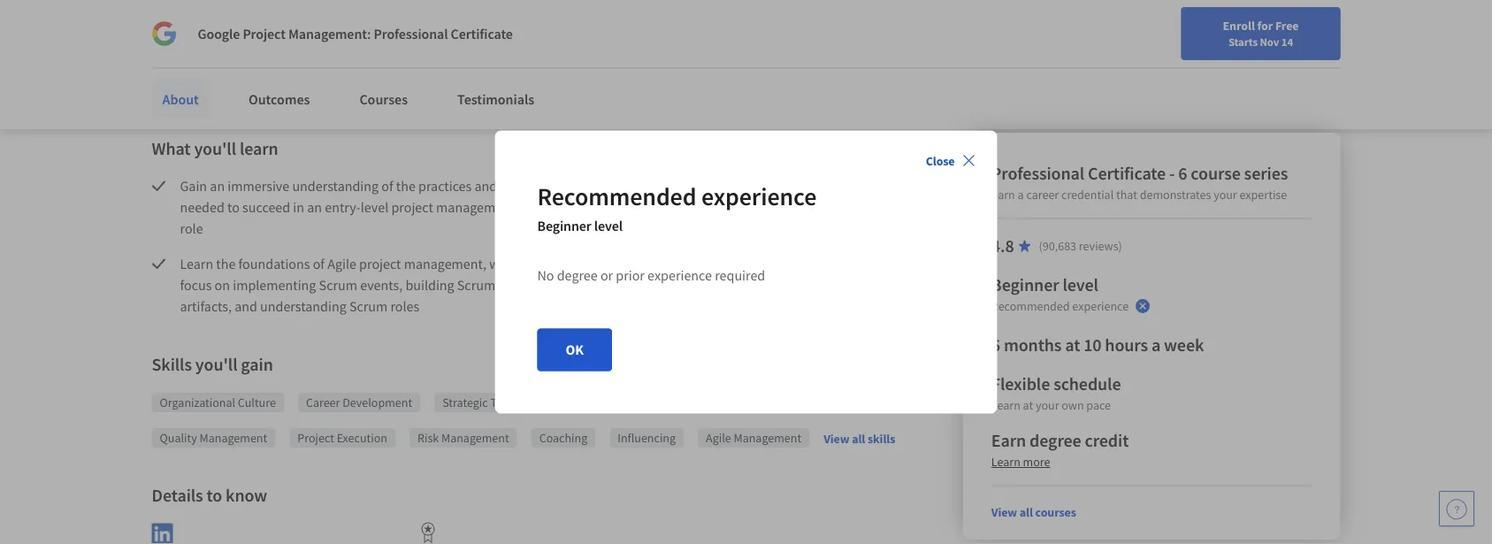 Task type: describe. For each thing, give the bounding box(es) containing it.
find your new career link
[[993, 53, 1121, 75]]

outcomes for 1st "outcomes" 'link' from the bottom of the page
[[249, 90, 310, 108]]

project execution
[[298, 430, 388, 446]]

project for project execution
[[298, 430, 334, 446]]

a inside the learn how to create effective project documentation and artifacts throughout the various phases of a project
[[828, 198, 835, 216]]

ok button
[[538, 329, 612, 371]]

certificate inside professional certificate - 6 course series earn a career credential that demonstrates your expertise
[[1088, 162, 1166, 185]]

succeed
[[243, 198, 290, 216]]

scrum down events,
[[349, 297, 388, 315]]

in
[[293, 198, 304, 216]]

details to know
[[152, 485, 267, 507]]

learn the foundations of agile project management, with a focus on implementing scrum events, building scrum artifacts, and understanding scrum roles
[[180, 255, 529, 315]]

more
[[1023, 454, 1051, 470]]

view for view all courses
[[992, 504, 1018, 520]]

skills inside gain an immersive understanding of the practices and skills needed to succeed in an entry-level project management role
[[500, 177, 530, 195]]

effective
[[698, 177, 748, 195]]

artifacts
[[579, 198, 627, 216]]

quality management
[[160, 430, 267, 446]]

real-
[[784, 276, 810, 294]]

1 horizontal spatial at
[[1066, 334, 1081, 356]]

show notifications image
[[1254, 58, 1275, 79]]

degree for no
[[557, 267, 598, 285]]

view all courses link
[[992, 504, 1077, 520]]

skills you'll gain
[[152, 354, 273, 376]]

(90,683
[[1039, 238, 1077, 254]]

view all courses
[[992, 504, 1077, 520]]

to inside the learn how to create effective project documentation and artifacts throughout the various phases of a project
[[643, 177, 656, 195]]

own
[[1062, 397, 1085, 413]]

artifacts,
[[180, 297, 232, 315]]

practice
[[579, 255, 626, 273]]

gain
[[241, 354, 273, 376]]

find your new career
[[1002, 56, 1113, 72]]

agile inside learn the foundations of agile project management, with a focus on implementing scrum events, building scrum artifacts, and understanding scrum roles
[[328, 255, 357, 273]]

that
[[1117, 187, 1138, 203]]

agile management
[[706, 430, 802, 446]]

professional inside professional certificate - 6 course series earn a career credential that demonstrates your expertise
[[992, 162, 1085, 185]]

close
[[926, 153, 955, 169]]

view all skills
[[824, 431, 896, 447]]

foundations
[[239, 255, 310, 273]]

close button
[[919, 145, 984, 177]]

flexible schedule learn at your own pace
[[992, 373, 1122, 413]]

testimonials for testimonials link corresponding to courses link for first "outcomes" 'link'
[[458, 67, 535, 85]]

at inside flexible schedule learn at your own pace
[[1023, 397, 1034, 413]]

learn more link
[[992, 454, 1051, 470]]

credential
[[1062, 187, 1114, 203]]

learn inside earn degree credit learn more
[[992, 454, 1021, 470]]

practices
[[419, 177, 472, 195]]

organizational
[[160, 395, 235, 411]]

various
[[723, 198, 766, 216]]

of inside gain an immersive understanding of the practices and skills needed to succeed in an entry-level project management role
[[382, 177, 393, 195]]

series
[[1245, 162, 1289, 185]]

and inside gain an immersive understanding of the practices and skills needed to succeed in an entry-level project management role
[[475, 177, 497, 195]]

demonstrates
[[1140, 187, 1212, 203]]

earn inside professional certificate - 6 course series earn a career credential that demonstrates your expertise
[[992, 187, 1016, 203]]

career
[[1027, 187, 1059, 203]]

2 outcomes link from the top
[[238, 80, 321, 119]]

a inside learn the foundations of agile project management, with a focus on implementing scrum events, building scrum artifacts, and understanding scrum roles
[[519, 255, 526, 273]]

1 horizontal spatial agile
[[706, 430, 732, 446]]

learn how to create effective project documentation and artifacts throughout the various phases of a project
[[579, 177, 915, 216]]

scenarios
[[847, 276, 903, 294]]

months
[[1004, 334, 1062, 356]]

learn inside learn the foundations of agile project management, with a focus on implementing scrum events, building scrum artifacts, and understanding scrum roles
[[180, 255, 213, 273]]

ok
[[566, 341, 584, 359]]

phases
[[769, 198, 810, 216]]

professional certificate - 6 course series earn a career credential that demonstrates your expertise
[[992, 162, 1289, 203]]

pace
[[1087, 397, 1112, 413]]

google project management: professional certificate
[[198, 25, 513, 42]]

hours
[[1106, 334, 1149, 356]]

expertise
[[1240, 187, 1288, 203]]

10
[[1084, 334, 1102, 356]]

the inside the learn how to create effective project documentation and artifacts throughout the various phases of a project
[[700, 198, 720, 216]]

(90,683 reviews)
[[1039, 238, 1123, 254]]

events,
[[360, 276, 403, 294]]

management:
[[289, 25, 371, 42]]

management for change management
[[608, 395, 676, 411]]

testimonials link for 1st "outcomes" 'link' from the bottom of the page courses link
[[447, 80, 545, 119]]

courses
[[1036, 504, 1077, 520]]

recommended experience
[[992, 299, 1129, 315]]

implementing
[[233, 276, 316, 294]]

needed
[[180, 198, 225, 216]]

execution
[[337, 430, 388, 446]]

degree for earn
[[1030, 430, 1082, 452]]

no degree or prior experience required
[[538, 267, 766, 285]]

building
[[406, 276, 455, 294]]

documentation
[[796, 177, 887, 195]]

organizational culture
[[160, 395, 276, 411]]

and inside the learn how to create effective project documentation and artifacts throughout the various phases of a project
[[890, 177, 913, 195]]

4.8
[[992, 235, 1015, 257]]

gain
[[180, 177, 207, 195]]

culture
[[238, 395, 276, 411]]

or
[[601, 267, 613, 285]]

a inside professional certificate - 6 course series earn a career credential that demonstrates your expertise
[[1018, 187, 1024, 203]]

understanding inside learn the foundations of agile project management, with a focus on implementing scrum events, building scrum artifacts, and understanding scrum roles
[[260, 297, 347, 315]]

experience for recommended experience beginner level
[[702, 181, 817, 211]]

-
[[1170, 162, 1176, 185]]

development
[[343, 395, 412, 411]]

the inside learn the foundations of agile project management, with a focus on implementing scrum events, building scrum artifacts, and understanding scrum roles
[[216, 255, 236, 273]]

0 vertical spatial professional
[[374, 25, 448, 42]]

management,
[[404, 255, 487, 273]]

immersive
[[228, 177, 290, 195]]

change
[[566, 395, 605, 411]]

with
[[490, 255, 516, 273]]

project inside gain an immersive understanding of the practices and skills needed to succeed in an entry-level project management role
[[392, 198, 433, 216]]

for businesses
[[146, 9, 234, 27]]

problem-
[[782, 255, 837, 273]]

how
[[615, 177, 641, 195]]

know
[[226, 485, 267, 507]]

beginner level
[[992, 274, 1099, 296]]

flexible
[[992, 373, 1051, 395]]

career development
[[306, 395, 412, 411]]

of inside the learn how to create effective project documentation and artifacts throughout the various phases of a project
[[813, 198, 825, 216]]

view all skills button
[[824, 430, 896, 448]]

on
[[215, 276, 230, 294]]

gain an immersive understanding of the practices and skills needed to succeed in an entry-level project management role
[[180, 177, 533, 237]]

risk
[[418, 430, 439, 446]]

management for risk management
[[442, 430, 509, 446]]

your inside flexible schedule learn at your own pace
[[1036, 397, 1060, 413]]

1 vertical spatial career
[[306, 395, 340, 411]]



Task type: vqa. For each thing, say whether or not it's contained in the screenshot.
4.8
yes



Task type: locate. For each thing, give the bounding box(es) containing it.
learn left more
[[992, 454, 1021, 470]]

degree up more
[[1030, 430, 1082, 452]]

find
[[1002, 56, 1025, 72]]

skills
[[500, 177, 530, 195], [868, 431, 896, 447]]

1 vertical spatial experience
[[648, 267, 712, 285]]

1 horizontal spatial an
[[307, 198, 322, 216]]

1 vertical spatial an
[[307, 198, 322, 216]]

0 vertical spatial management
[[436, 198, 515, 216]]

2 about from the top
[[162, 90, 199, 108]]

professional right management: in the top of the page
[[374, 25, 448, 42]]

experience right prior
[[648, 267, 712, 285]]

0 horizontal spatial project
[[243, 25, 286, 42]]

about link for 1st "outcomes" 'link' from the bottom of the page
[[152, 80, 210, 119]]

1 horizontal spatial management
[[652, 276, 731, 294]]

earn inside earn degree credit learn more
[[992, 430, 1027, 452]]

1 outcomes from the top
[[249, 67, 310, 85]]

outcomes link
[[238, 57, 321, 96], [238, 80, 321, 119]]

0 vertical spatial agile
[[328, 255, 357, 273]]

to right needed
[[227, 198, 240, 216]]

quality
[[160, 430, 197, 446]]

1 vertical spatial earn
[[992, 430, 1027, 452]]

1 horizontal spatial professional
[[992, 162, 1085, 185]]

credit
[[1085, 430, 1129, 452]]

and inside practice strategic communication, problem-solving, and stakeholder management through real-world scenarios
[[886, 255, 908, 273]]

1 vertical spatial degree
[[1030, 430, 1082, 452]]

about down google icon
[[162, 67, 199, 85]]

1 vertical spatial recommended
[[992, 299, 1070, 315]]

1 vertical spatial understanding
[[260, 297, 347, 315]]

management for quality management
[[200, 430, 267, 446]]

coaching
[[540, 430, 588, 446]]

1 vertical spatial the
[[700, 198, 720, 216]]

6 left months
[[992, 334, 1001, 356]]

2 testimonials from the top
[[458, 90, 535, 108]]

an right gain
[[210, 177, 225, 195]]

professional up career
[[992, 162, 1085, 185]]

experience up communication,
[[702, 181, 817, 211]]

1 vertical spatial about
[[162, 90, 199, 108]]

scrum down with
[[457, 276, 496, 294]]

roles
[[391, 297, 420, 315]]

risk management
[[418, 430, 509, 446]]

level down artifacts
[[595, 217, 623, 235]]

view right agile management on the bottom
[[824, 431, 850, 447]]

6 months at 10 hours a week
[[992, 334, 1205, 356]]

you'll for skills
[[195, 354, 238, 376]]

the down effective
[[700, 198, 720, 216]]

1 vertical spatial you'll
[[195, 354, 238, 376]]

management up influencing
[[608, 395, 676, 411]]

0 vertical spatial to
[[643, 177, 656, 195]]

focus
[[180, 276, 212, 294]]

1 horizontal spatial 6
[[1179, 162, 1188, 185]]

0 vertical spatial about
[[162, 67, 199, 85]]

0 horizontal spatial an
[[210, 177, 225, 195]]

management down organizational culture
[[200, 430, 267, 446]]

of inside learn the foundations of agile project management, with a focus on implementing scrum events, building scrum artifacts, and understanding scrum roles
[[313, 255, 325, 273]]

course
[[1191, 162, 1241, 185]]

management inside practice strategic communication, problem-solving, and stakeholder management through real-world scenarios
[[652, 276, 731, 294]]

0 horizontal spatial all
[[852, 431, 866, 447]]

management
[[436, 198, 515, 216], [652, 276, 731, 294]]

0 vertical spatial all
[[852, 431, 866, 447]]

view left courses
[[992, 504, 1018, 520]]

earn degree credit learn more
[[992, 430, 1129, 470]]

0 horizontal spatial at
[[1023, 397, 1034, 413]]

1 vertical spatial testimonials
[[458, 90, 535, 108]]

2 horizontal spatial level
[[1063, 274, 1099, 296]]

an right in
[[307, 198, 322, 216]]

courses for courses link for first "outcomes" 'link'
[[360, 67, 408, 85]]

project for project management
[[706, 395, 742, 411]]

help center image
[[1447, 498, 1468, 519]]

earn up learn more link on the right bottom
[[992, 430, 1027, 452]]

solving,
[[837, 255, 883, 273]]

0 vertical spatial the
[[396, 177, 416, 195]]

what
[[152, 138, 191, 160]]

0 horizontal spatial career
[[306, 395, 340, 411]]

outcomes down management: in the top of the page
[[249, 67, 310, 85]]

english
[[1153, 55, 1196, 73]]

0 vertical spatial understanding
[[292, 177, 379, 195]]

influencing
[[618, 430, 676, 446]]

courses link
[[349, 57, 419, 96], [349, 80, 419, 119]]

management
[[608, 395, 676, 411], [745, 395, 813, 411], [200, 430, 267, 446], [442, 430, 509, 446], [734, 430, 802, 446]]

1 vertical spatial courses
[[360, 90, 408, 108]]

level
[[361, 198, 389, 216], [595, 217, 623, 235], [1063, 274, 1099, 296]]

2 vertical spatial to
[[207, 485, 222, 507]]

1 horizontal spatial to
[[227, 198, 240, 216]]

1 courses link from the top
[[349, 57, 419, 96]]

testimonials for testimonials link associated with 1st "outcomes" 'link' from the bottom of the page courses link
[[458, 90, 535, 108]]

free
[[1276, 18, 1300, 34]]

to inside gain an immersive understanding of the practices and skills needed to succeed in an entry-level project management role
[[227, 198, 240, 216]]

to
[[643, 177, 656, 195], [227, 198, 240, 216], [207, 485, 222, 507]]

create
[[658, 177, 695, 195]]

2 vertical spatial your
[[1036, 397, 1060, 413]]

1 vertical spatial professional
[[992, 162, 1085, 185]]

degree left the or
[[557, 267, 598, 285]]

2 vertical spatial of
[[313, 255, 325, 273]]

outcomes for first "outcomes" 'link'
[[249, 67, 310, 85]]

experience inside recommended experience beginner level
[[702, 181, 817, 211]]

1 vertical spatial level
[[595, 217, 623, 235]]

0 horizontal spatial view
[[824, 431, 850, 447]]

view for view all skills
[[824, 431, 850, 447]]

1 horizontal spatial the
[[396, 177, 416, 195]]

0 vertical spatial career
[[1079, 56, 1113, 72]]

career
[[1079, 56, 1113, 72], [306, 395, 340, 411]]

about link down google icon
[[152, 57, 210, 96]]

1 horizontal spatial all
[[1020, 504, 1034, 520]]

learn inside flexible schedule learn at your own pace
[[992, 397, 1021, 413]]

0 vertical spatial you'll
[[194, 138, 236, 160]]

learn up focus
[[180, 255, 213, 273]]

outcomes link up learn
[[238, 80, 321, 119]]

1 horizontal spatial view
[[992, 504, 1018, 520]]

understanding
[[292, 177, 379, 195], [260, 297, 347, 315]]

0 vertical spatial your
[[1027, 56, 1050, 72]]

14
[[1282, 35, 1294, 49]]

and right the "practices"
[[475, 177, 497, 195]]

project up events,
[[359, 255, 401, 273]]

management up agile management on the bottom
[[745, 395, 813, 411]]

management down "strategic"
[[442, 430, 509, 446]]

scrum left events,
[[319, 276, 357, 294]]

1 vertical spatial beginner
[[992, 274, 1060, 296]]

the left the "practices"
[[396, 177, 416, 195]]

0 vertical spatial of
[[382, 177, 393, 195]]

experience
[[702, 181, 817, 211], [648, 267, 712, 285], [1073, 299, 1129, 315]]

about link up what
[[152, 80, 210, 119]]

1 courses from the top
[[360, 67, 408, 85]]

reviews)
[[1080, 238, 1123, 254]]

all for courses
[[1020, 504, 1034, 520]]

courses for 1st "outcomes" 'link' from the bottom of the page courses link
[[360, 90, 408, 108]]

a down documentation
[[828, 198, 835, 216]]

agile down project management
[[706, 430, 732, 446]]

enroll
[[1223, 18, 1256, 34]]

for
[[1258, 18, 1274, 34]]

for
[[146, 9, 166, 27]]

your right the find
[[1027, 56, 1050, 72]]

thinking
[[491, 395, 536, 411]]

project down the "practices"
[[392, 198, 433, 216]]

1 horizontal spatial recommended
[[992, 299, 1070, 315]]

testimonials link
[[447, 57, 545, 96], [447, 80, 545, 119]]

2 testimonials link from the top
[[447, 80, 545, 119]]

and
[[475, 177, 497, 195], [890, 177, 913, 195], [886, 255, 908, 273], [235, 297, 257, 315]]

details
[[152, 485, 203, 507]]

0 vertical spatial skills
[[500, 177, 530, 195]]

level up recommended experience
[[1063, 274, 1099, 296]]

0 vertical spatial testimonials
[[458, 67, 535, 85]]

2 horizontal spatial the
[[700, 198, 720, 216]]

and right documentation
[[890, 177, 913, 195]]

project up phases
[[751, 177, 793, 195]]

0 vertical spatial 6
[[1179, 162, 1188, 185]]

0 horizontal spatial beginner
[[538, 217, 592, 235]]

at down flexible
[[1023, 397, 1034, 413]]

0 vertical spatial level
[[361, 198, 389, 216]]

1 about link from the top
[[152, 57, 210, 96]]

recommended for recommended experience beginner level
[[538, 181, 697, 211]]

skills
[[152, 354, 192, 376]]

degree inside earn degree credit learn more
[[1030, 430, 1082, 452]]

0 vertical spatial earn
[[992, 187, 1016, 203]]

about for first "outcomes" 'link'
[[162, 67, 199, 85]]

1 vertical spatial to
[[227, 198, 240, 216]]

recommended experience dialog
[[495, 131, 998, 414]]

at left 10
[[1066, 334, 1081, 356]]

at
[[1066, 334, 1081, 356], [1023, 397, 1034, 413]]

your
[[1027, 56, 1050, 72], [1214, 187, 1238, 203], [1036, 397, 1060, 413]]

your inside professional certificate - 6 course series earn a career credential that demonstrates your expertise
[[1214, 187, 1238, 203]]

management down project management
[[734, 430, 802, 446]]

your left the own
[[1036, 397, 1060, 413]]

0 horizontal spatial management
[[436, 198, 515, 216]]

0 vertical spatial certificate
[[451, 25, 513, 42]]

1 horizontal spatial project
[[298, 430, 334, 446]]

beginner up recommended experience
[[992, 274, 1060, 296]]

entry-
[[325, 198, 361, 216]]

what you'll learn
[[152, 138, 278, 160]]

1 vertical spatial skills
[[868, 431, 896, 447]]

1 horizontal spatial skills
[[868, 431, 896, 447]]

1 vertical spatial view
[[992, 504, 1018, 520]]

1 vertical spatial project
[[706, 395, 742, 411]]

2 about link from the top
[[152, 80, 210, 119]]

2 outcomes from the top
[[249, 90, 310, 108]]

level inside gain an immersive understanding of the practices and skills needed to succeed in an entry-level project management role
[[361, 198, 389, 216]]

google image
[[152, 21, 177, 46]]

and inside learn the foundations of agile project management, with a focus on implementing scrum events, building scrum artifacts, and understanding scrum roles
[[235, 297, 257, 315]]

to right how
[[643, 177, 656, 195]]

to left know on the bottom left of page
[[207, 485, 222, 507]]

experience up 6 months at 10 hours a week
[[1073, 299, 1129, 315]]

a
[[1018, 187, 1024, 203], [828, 198, 835, 216], [519, 255, 526, 273], [1152, 334, 1161, 356]]

about for 1st "outcomes" 'link' from the bottom of the page
[[162, 90, 199, 108]]

1 horizontal spatial of
[[382, 177, 393, 195]]

outcomes up learn
[[249, 90, 310, 108]]

level right in
[[361, 198, 389, 216]]

0 vertical spatial outcomes
[[249, 67, 310, 85]]

0 horizontal spatial of
[[313, 255, 325, 273]]

project up agile management on the bottom
[[706, 395, 742, 411]]

1 outcomes link from the top
[[238, 57, 321, 96]]

a left week at right bottom
[[1152, 334, 1161, 356]]

nov
[[1261, 35, 1280, 49]]

1 horizontal spatial level
[[595, 217, 623, 235]]

0 horizontal spatial certificate
[[451, 25, 513, 42]]

0 horizontal spatial professional
[[374, 25, 448, 42]]

0 vertical spatial degree
[[557, 267, 598, 285]]

your down course
[[1214, 187, 1238, 203]]

0 vertical spatial beginner
[[538, 217, 592, 235]]

0 vertical spatial courses
[[360, 67, 408, 85]]

1 vertical spatial agile
[[706, 430, 732, 446]]

2 horizontal spatial to
[[643, 177, 656, 195]]

english button
[[1121, 35, 1228, 93]]

and down implementing
[[235, 297, 257, 315]]

recommended for recommended experience
[[992, 299, 1070, 315]]

1 vertical spatial at
[[1023, 397, 1034, 413]]

about up what
[[162, 90, 199, 108]]

learn inside the learn how to create effective project documentation and artifacts throughout the various phases of a project
[[579, 177, 612, 195]]

project down documentation
[[838, 198, 880, 216]]

1 vertical spatial of
[[813, 198, 825, 216]]

view inside button
[[824, 431, 850, 447]]

career up project execution
[[306, 395, 340, 411]]

all
[[852, 431, 866, 447], [1020, 504, 1034, 520]]

career inside find your new career link
[[1079, 56, 1113, 72]]

management down strategic
[[652, 276, 731, 294]]

of right phases
[[813, 198, 825, 216]]

world
[[810, 276, 845, 294]]

0 vertical spatial experience
[[702, 181, 817, 211]]

2 courses from the top
[[360, 90, 408, 108]]

project right the google on the left of page
[[243, 25, 286, 42]]

google
[[198, 25, 240, 42]]

degree
[[557, 267, 598, 285], [1030, 430, 1082, 452]]

project management
[[706, 395, 813, 411]]

1 about from the top
[[162, 67, 199, 85]]

1 earn from the top
[[992, 187, 1016, 203]]

all for skills
[[852, 431, 866, 447]]

beginner
[[538, 217, 592, 235], [992, 274, 1060, 296]]

beginner down artifacts
[[538, 217, 592, 235]]

experience for recommended experience
[[1073, 299, 1129, 315]]

earn left career
[[992, 187, 1016, 203]]

0 vertical spatial recommended
[[538, 181, 697, 211]]

schedule
[[1054, 373, 1122, 395]]

outcomes link down management: in the top of the page
[[238, 57, 321, 96]]

1 horizontal spatial certificate
[[1088, 162, 1166, 185]]

management for project management
[[745, 395, 813, 411]]

the
[[396, 177, 416, 195], [700, 198, 720, 216], [216, 255, 236, 273]]

management inside gain an immersive understanding of the practices and skills needed to succeed in an entry-level project management role
[[436, 198, 515, 216]]

beginner inside recommended experience beginner level
[[538, 217, 592, 235]]

of right foundations on the left of the page
[[313, 255, 325, 273]]

an
[[210, 177, 225, 195], [307, 198, 322, 216]]

understanding inside gain an immersive understanding of the practices and skills needed to succeed in an entry-level project management role
[[292, 177, 379, 195]]

starts
[[1229, 35, 1258, 49]]

2 vertical spatial the
[[216, 255, 236, 273]]

level inside recommended experience beginner level
[[595, 217, 623, 235]]

of
[[382, 177, 393, 195], [813, 198, 825, 216], [313, 255, 325, 273]]

2 courses link from the top
[[349, 80, 419, 119]]

0 vertical spatial at
[[1066, 334, 1081, 356]]

2 vertical spatial experience
[[1073, 299, 1129, 315]]

1 testimonials from the top
[[458, 67, 535, 85]]

courses link for 1st "outcomes" 'link' from the bottom of the page
[[349, 80, 419, 119]]

degree inside recommended experience dialog
[[557, 267, 598, 285]]

6 inside professional certificate - 6 course series earn a career credential that demonstrates your expertise
[[1179, 162, 1188, 185]]

throughout
[[630, 198, 698, 216]]

None search field
[[252, 46, 677, 82]]

0 horizontal spatial recommended
[[538, 181, 697, 211]]

0 horizontal spatial the
[[216, 255, 236, 273]]

skills inside view all skills button
[[868, 431, 896, 447]]

6 right -
[[1179, 162, 1188, 185]]

change management
[[566, 395, 676, 411]]

learn up artifacts
[[579, 177, 612, 195]]

understanding down implementing
[[260, 297, 347, 315]]

all inside button
[[852, 431, 866, 447]]

1 testimonials link from the top
[[447, 57, 545, 96]]

0 vertical spatial view
[[824, 431, 850, 447]]

agile down entry-
[[328, 255, 357, 273]]

you'll for what
[[194, 138, 236, 160]]

0 horizontal spatial level
[[361, 198, 389, 216]]

the inside gain an immersive understanding of the practices and skills needed to succeed in an entry-level project management role
[[396, 177, 416, 195]]

1 vertical spatial all
[[1020, 504, 1034, 520]]

career right the new
[[1079, 56, 1113, 72]]

you'll up organizational culture
[[195, 354, 238, 376]]

0 horizontal spatial skills
[[500, 177, 530, 195]]

the up on at the bottom left
[[216, 255, 236, 273]]

1 horizontal spatial degree
[[1030, 430, 1082, 452]]

recommended inside recommended experience beginner level
[[538, 181, 697, 211]]

and up scenarios
[[886, 255, 908, 273]]

0 vertical spatial project
[[243, 25, 286, 42]]

1 horizontal spatial beginner
[[992, 274, 1060, 296]]

view
[[824, 431, 850, 447], [992, 504, 1018, 520]]

management for agile management
[[734, 430, 802, 446]]

2 horizontal spatial of
[[813, 198, 825, 216]]

understanding up entry-
[[292, 177, 379, 195]]

courses link for first "outcomes" 'link'
[[349, 57, 419, 96]]

testimonials link for courses link for first "outcomes" 'link'
[[447, 57, 545, 96]]

earn
[[992, 187, 1016, 203], [992, 430, 1027, 452]]

0 horizontal spatial 6
[[992, 334, 1001, 356]]

strategic thinking
[[443, 395, 536, 411]]

you'll up gain
[[194, 138, 236, 160]]

learn down flexible
[[992, 397, 1021, 413]]

a right with
[[519, 255, 526, 273]]

agile
[[328, 255, 357, 273], [706, 430, 732, 446]]

2 horizontal spatial project
[[706, 395, 742, 411]]

0 horizontal spatial degree
[[557, 267, 598, 285]]

2 vertical spatial level
[[1063, 274, 1099, 296]]

1 horizontal spatial career
[[1079, 56, 1113, 72]]

project left execution
[[298, 430, 334, 446]]

of left the "practices"
[[382, 177, 393, 195]]

about
[[162, 67, 199, 85], [162, 90, 199, 108]]

a left career
[[1018, 187, 1024, 203]]

0 horizontal spatial to
[[207, 485, 222, 507]]

1 vertical spatial your
[[1214, 187, 1238, 203]]

2 earn from the top
[[992, 430, 1027, 452]]

new
[[1053, 56, 1076, 72]]

project inside learn the foundations of agile project management, with a focus on implementing scrum events, building scrum artifacts, and understanding scrum roles
[[359, 255, 401, 273]]

management down the "practices"
[[436, 198, 515, 216]]

1 vertical spatial 6
[[992, 334, 1001, 356]]

no
[[538, 267, 554, 285]]

1 vertical spatial certificate
[[1088, 162, 1166, 185]]

about link for first "outcomes" 'link'
[[152, 57, 210, 96]]

practice strategic communication, problem-solving, and stakeholder management through real-world scenarios
[[579, 255, 911, 294]]



